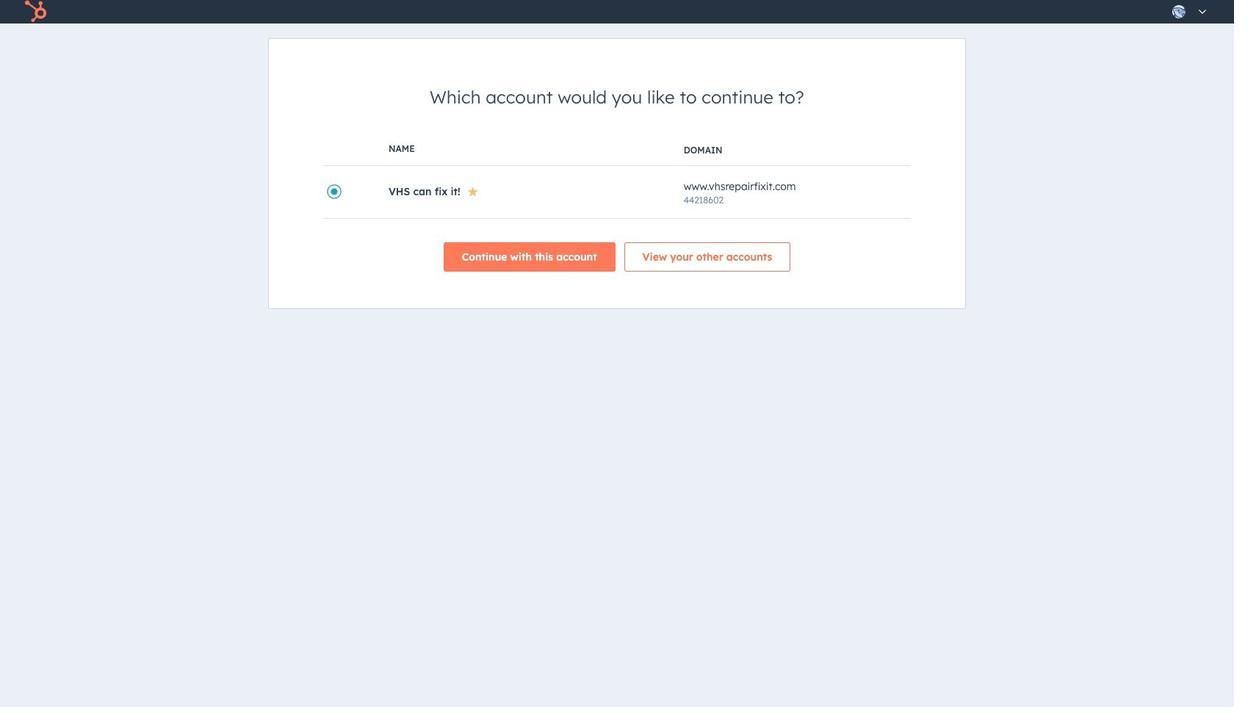 Task type: vqa. For each thing, say whether or not it's contained in the screenshot.
Ruby Anderson image
yes



Task type: locate. For each thing, give the bounding box(es) containing it.
ruby anderson image
[[1173, 5, 1186, 18]]



